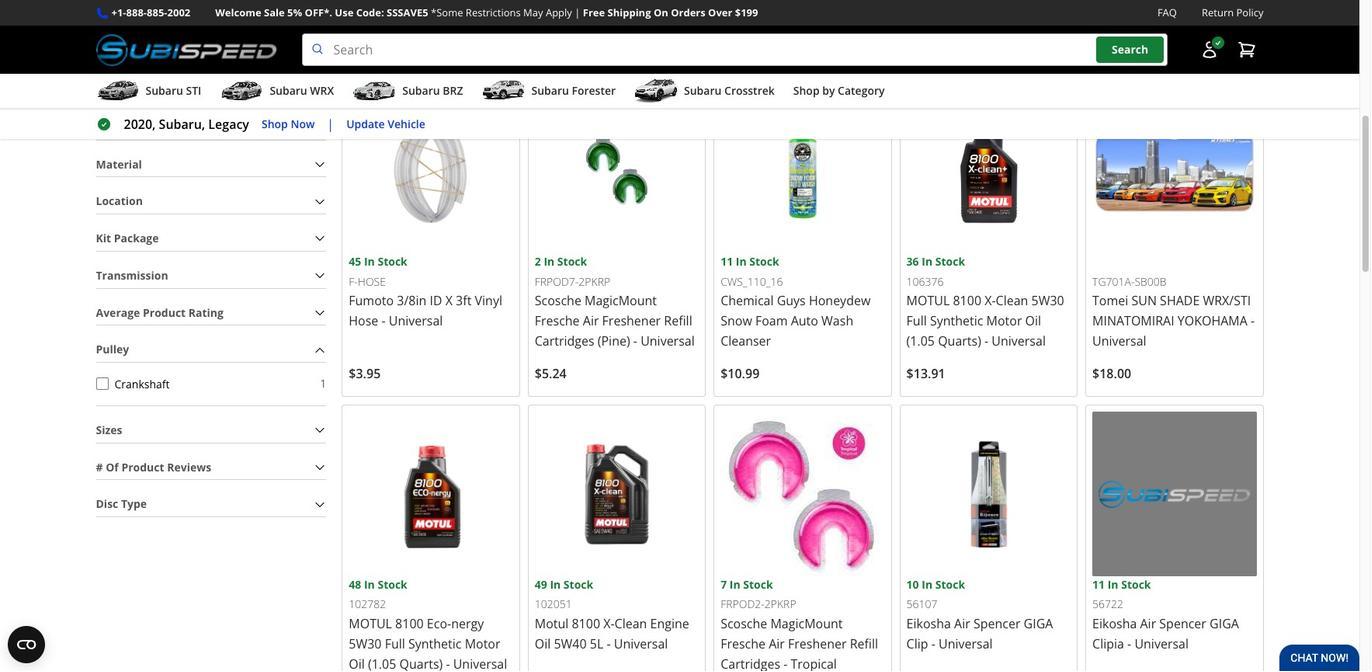 Task type: describe. For each thing, give the bounding box(es) containing it.
freshener for tropical
[[788, 635, 847, 652]]

$3.95
[[349, 365, 381, 382]]

f-
[[349, 274, 358, 289]]

subispeed logo image
[[96, 33, 277, 66]]

universal inside 2 in stock frpod7-2pkrp scosche magicmount fresche air freshener refill cartridges (pine) - universal
[[641, 333, 695, 350]]

magicmount for tropical
[[771, 615, 843, 632]]

- inside 11 in stock 56722 eikosha air spencer giga clipia - universal
[[1128, 635, 1132, 652]]

hose
[[349, 313, 379, 330]]

subaru for subaru wrx
[[270, 83, 307, 98]]

off*.
[[305, 5, 332, 19]]

average product rating button
[[96, 301, 326, 325]]

shop now
[[262, 116, 315, 131]]

universal inside '36 in stock 106376 motul 8100 x-clean 5w30 full synthetic motor oil (1.05 quarts) - universal'
[[992, 333, 1046, 350]]

search input field
[[302, 33, 1168, 66]]

disc
[[96, 497, 118, 511]]

all
[[569, 21, 581, 36]]

cleanser
[[721, 333, 771, 350]]

subaru for subaru forester
[[532, 83, 569, 98]]

shop by category
[[794, 83, 885, 98]]

spencer for eikosha air spencer giga clip - universal
[[974, 615, 1021, 632]]

by:
[[1127, 21, 1143, 36]]

subaru for subaru brz
[[403, 83, 440, 98]]

2002
[[167, 5, 191, 19]]

may
[[524, 5, 543, 19]]

clear all
[[539, 21, 581, 36]]

8100 for motul 8100 eco-nergy 5w30 full synthetic motor oil (1.05 quarts) - universal
[[395, 615, 424, 632]]

$5.24
[[535, 365, 567, 382]]

universal inside 11 in stock 56722 eikosha air spencer giga clipia - universal
[[1135, 635, 1189, 652]]

#
[[96, 459, 103, 474]]

oil for nergy
[[349, 655, 365, 671]]

45
[[349, 254, 361, 269]]

by
[[823, 83, 835, 98]]

x
[[446, 292, 453, 309]]

synthetic for x-
[[931, 313, 984, 330]]

tg701a-
[[1093, 274, 1135, 289]]

in for eikosha air spencer giga clip - universal
[[922, 577, 933, 592]]

stock for motul 8100 eco-nergy 5w30 full synthetic motor oil (1.05 quarts) - universal
[[378, 577, 408, 592]]

+1-888-885-2002 link
[[111, 5, 191, 21]]

clean for -
[[615, 615, 647, 632]]

include
[[556, 54, 594, 69]]

quarts) for x-
[[938, 333, 982, 350]]

wrx
[[310, 83, 334, 98]]

crankshaft
[[115, 376, 170, 391]]

+1-888-885-2002
[[111, 5, 191, 19]]

8100 for motul 8100 x-clean engine oil 5w40 5l - universal
[[572, 615, 601, 632]]

cartridges for scosche magicmount fresche air freshener refill cartridges - tropical
[[721, 655, 781, 671]]

welcome sale 5% off*. use code: sssave5
[[215, 5, 429, 19]]

welcome
[[215, 5, 262, 19]]

return
[[1202, 5, 1234, 19]]

102051
[[535, 597, 572, 611]]

subaru sti
[[146, 83, 201, 98]]

motul 8100 eco-nergy 5w30 full synthetic motor oil (1.05 quarts) - universal image
[[349, 412, 513, 576]]

888-
[[126, 5, 147, 19]]

product inside "dropdown button"
[[143, 305, 186, 320]]

open widget image
[[8, 626, 45, 663]]

spencer for eikosha air spencer giga clipia - universal
[[1160, 615, 1207, 632]]

eikosha for clipia
[[1093, 615, 1137, 632]]

brz
[[443, 83, 463, 98]]

sb00b
[[1135, 274, 1167, 289]]

use
[[335, 5, 354, 19]]

fumoto
[[349, 292, 394, 309]]

- inside 7 in stock frpod2-2pkrp scosche magicmount fresche air freshener refill cartridges - tropical
[[784, 655, 788, 671]]

giga for eikosha air spencer giga clip - universal
[[1024, 615, 1054, 632]]

# of product reviews button
[[96, 456, 326, 479]]

location
[[96, 194, 143, 208]]

in for scosche magicmount fresche air freshener refill cartridges (pine) - universal
[[544, 254, 555, 269]]

subaru,
[[159, 116, 205, 133]]

chemical
[[721, 292, 774, 309]]

7 in stock frpod2-2pkrp scosche magicmount fresche air freshener refill cartridges - tropical
[[721, 577, 879, 671]]

fresche for scosche magicmount fresche air freshener refill cartridges - tropical
[[721, 635, 766, 652]]

minatomirai
[[1093, 313, 1175, 330]]

return policy
[[1202, 5, 1264, 19]]

- inside 48 in stock 102782 motul 8100 eco-nergy 5w30 full synthetic motor oil (1.05 quarts) - universal
[[446, 655, 450, 671]]

oil inside 49 in stock 102051 motul 8100 x-clean engine oil 5w40 5l - universal
[[535, 635, 551, 652]]

shop for shop now
[[262, 116, 288, 131]]

$18.00
[[1093, 365, 1132, 382]]

frpod7-
[[535, 274, 579, 289]]

forester
[[572, 83, 616, 98]]

motor for clean
[[987, 313, 1023, 330]]

stock for chemical guys honeydew snow foam auto wash cleanser
[[750, 254, 780, 269]]

stock for scosche magicmount fresche air freshener refill cartridges - tropical
[[744, 577, 773, 592]]

vehicle
[[388, 116, 426, 131]]

5w40
[[554, 635, 587, 652]]

auto
[[791, 313, 819, 330]]

stock for motul 8100 x-clean engine oil 5w40 5l - universal
[[564, 577, 594, 592]]

8100 for motul 8100 x-clean 5w30 full synthetic motor oil (1.05 quarts) - universal
[[953, 292, 982, 309]]

stock for motul 8100 x-clean 5w30 full synthetic motor oil (1.05 quarts) - universal
[[936, 254, 966, 269]]

in for scosche magicmount fresche air freshener refill cartridges - tropical
[[730, 577, 741, 592]]

1
[[320, 376, 326, 391]]

tropical
[[791, 655, 837, 671]]

(pine)
[[598, 333, 631, 350]]

*some
[[431, 5, 463, 19]]

kit package
[[96, 231, 159, 245]]

sizes
[[96, 422, 122, 437]]

subaru forester button
[[482, 77, 616, 108]]

+1-
[[111, 5, 126, 19]]

- inside 45 in stock f-hose fumoto 3/8in id x 3ft vinyl hose - universal
[[382, 313, 386, 330]]

102782
[[349, 597, 386, 611]]

pulley button
[[96, 338, 326, 362]]

code:
[[356, 5, 384, 19]]

$199
[[735, 5, 759, 19]]

clipia
[[1093, 635, 1125, 652]]

a subaru brz thumbnail image image
[[353, 79, 396, 103]]

49
[[535, 577, 547, 592]]

10
[[907, 577, 919, 592]]

free
[[583, 5, 605, 19]]

full for motul 8100 eco-nergy 5w30 full synthetic motor oil (1.05 quarts) - universal
[[385, 635, 405, 652]]

sti
[[186, 83, 201, 98]]

2pkrp for (pine)
[[579, 274, 611, 289]]

air inside 11 in stock 56722 eikosha air spencer giga clipia - universal
[[1141, 615, 1157, 632]]

subaru forester
[[532, 83, 616, 98]]

motor for nergy
[[465, 635, 501, 652]]

stock for eikosha air spencer giga clipia - universal
[[1122, 577, 1152, 592]]

x- for motor
[[985, 292, 996, 309]]

motul 8100 x-clean engine oil 5w40 5l - universal image
[[535, 412, 699, 576]]

snow
[[721, 313, 753, 330]]

sun
[[1132, 292, 1157, 309]]

engine
[[651, 615, 690, 632]]

update
[[347, 116, 385, 131]]

clip
[[907, 635, 929, 652]]

1 horizontal spatial |
[[575, 5, 581, 19]]

11 in stock 56722 eikosha air spencer giga clipia - universal
[[1093, 577, 1240, 652]]

return policy link
[[1202, 5, 1264, 21]]

clean for oil
[[996, 292, 1029, 309]]

now
[[291, 116, 315, 131]]

subaru crosstrek
[[684, 83, 775, 98]]

in for motul 8100 x-clean 5w30 full synthetic motor oil (1.05 quarts) - universal
[[922, 254, 933, 269]]

3/8in
[[397, 292, 427, 309]]

2
[[535, 254, 541, 269]]

pulley
[[96, 342, 129, 357]]

- inside 2 in stock frpod7-2pkrp scosche magicmount fresche air freshener refill cartridges (pine) - universal
[[634, 333, 638, 350]]

eikosha for clip
[[907, 615, 952, 632]]

search button
[[1097, 37, 1165, 63]]

subaru wrx button
[[220, 77, 334, 108]]



Task type: vqa. For each thing, say whether or not it's contained in the screenshot.


Task type: locate. For each thing, give the bounding box(es) containing it.
clear
[[539, 21, 566, 36]]

giga inside 10 in stock 56107 eikosha air spencer giga clip - universal
[[1024, 615, 1054, 632]]

0 horizontal spatial shop
[[262, 116, 288, 131]]

in for motul 8100 x-clean engine oil 5w40 5l - universal
[[550, 577, 561, 592]]

material button
[[96, 153, 326, 177]]

1 vertical spatial shop
[[262, 116, 288, 131]]

transmission button
[[96, 264, 326, 288]]

0 vertical spatial 2pkrp
[[579, 274, 611, 289]]

air inside 7 in stock frpod2-2pkrp scosche magicmount fresche air freshener refill cartridges - tropical
[[769, 635, 785, 652]]

chemical guys honeydew snow foam auto wash cleanser image
[[721, 89, 885, 253]]

synthetic down eco-
[[409, 635, 462, 652]]

1 vertical spatial freshener
[[788, 635, 847, 652]]

0 vertical spatial freshener
[[602, 313, 661, 330]]

in for fumoto 3/8in id x 3ft vinyl hose - universal
[[364, 254, 375, 269]]

magicmount up (pine) at the left of page
[[585, 292, 657, 309]]

7
[[721, 577, 727, 592]]

1 horizontal spatial giga
[[1210, 615, 1240, 632]]

magicmount for -
[[585, 292, 657, 309]]

0 horizontal spatial freshener
[[602, 313, 661, 330]]

a subaru wrx thumbnail image image
[[220, 79, 264, 103]]

magicmount up tropical
[[771, 615, 843, 632]]

refill left snow
[[664, 313, 693, 330]]

1 horizontal spatial oil
[[535, 635, 551, 652]]

2pkrp up (pine) at the left of page
[[579, 274, 611, 289]]

spencer inside 10 in stock 56107 eikosha air spencer giga clip - universal
[[974, 615, 1021, 632]]

1 vertical spatial cartridges
[[721, 655, 781, 671]]

0 horizontal spatial 8100
[[395, 615, 424, 632]]

tomei sun shade wrx/sti minatomirai yokohama - universal image
[[1093, 89, 1257, 254]]

quarts) inside '36 in stock 106376 motul 8100 x-clean 5w30 full synthetic motor oil (1.05 quarts) - universal'
[[938, 333, 982, 350]]

spencer inside 11 in stock 56722 eikosha air spencer giga clipia - universal
[[1160, 615, 1207, 632]]

*some restrictions may apply | free shipping on orders over $199
[[431, 5, 759, 19]]

subaru left brz on the top
[[403, 83, 440, 98]]

1 vertical spatial scosche
[[721, 615, 768, 632]]

1 horizontal spatial motul
[[907, 292, 950, 309]]

0 vertical spatial 11
[[721, 254, 733, 269]]

eikosha air spencer giga clip - universal image
[[907, 412, 1071, 576]]

5l
[[590, 635, 604, 652]]

universal inside 48 in stock 102782 motul 8100 eco-nergy 5w30 full synthetic motor oil (1.05 quarts) - universal
[[453, 655, 507, 671]]

fumoto 3/8in id x 3ft vinyl hose - universal image
[[349, 89, 513, 253]]

in inside 10 in stock 56107 eikosha air spencer giga clip - universal
[[922, 577, 933, 592]]

2pkrp up tropical
[[765, 597, 797, 611]]

0 horizontal spatial 5w30
[[349, 635, 382, 652]]

stock inside 48 in stock 102782 motul 8100 eco-nergy 5w30 full synthetic motor oil (1.05 quarts) - universal
[[378, 577, 408, 592]]

0 vertical spatial motor
[[987, 313, 1023, 330]]

0 vertical spatial 5w30
[[1032, 292, 1065, 309]]

1 horizontal spatial quarts)
[[938, 333, 982, 350]]

0 horizontal spatial 2pkrp
[[579, 274, 611, 289]]

0 vertical spatial refill
[[664, 313, 693, 330]]

in inside 45 in stock f-hose fumoto 3/8in id x 3ft vinyl hose - universal
[[364, 254, 375, 269]]

x- inside '36 in stock 106376 motul 8100 x-clean 5w30 full synthetic motor oil (1.05 quarts) - universal'
[[985, 292, 996, 309]]

1 horizontal spatial 5w30
[[1032, 292, 1065, 309]]

universal inside tg701a-sb00b tomei sun shade wrx/sti minatomirai yokohama - universal
[[1093, 333, 1147, 350]]

eco-
[[427, 615, 451, 632]]

subaru sti button
[[96, 77, 201, 108]]

cartridges inside 2 in stock frpod7-2pkrp scosche magicmount fresche air freshener refill cartridges (pine) - universal
[[535, 333, 595, 350]]

x- inside 49 in stock 102051 motul 8100 x-clean engine oil 5w40 5l - universal
[[604, 615, 615, 632]]

universal inside 49 in stock 102051 motul 8100 x-clean engine oil 5w40 5l - universal
[[614, 635, 668, 652]]

0 vertical spatial cartridges
[[535, 333, 595, 350]]

(1.05 inside '36 in stock 106376 motul 8100 x-clean 5w30 full synthetic motor oil (1.05 quarts) - universal'
[[907, 333, 935, 350]]

transmission
[[96, 268, 168, 283]]

1 vertical spatial oil
[[535, 635, 551, 652]]

0 horizontal spatial fresche
[[535, 313, 580, 330]]

2pkrp inside 7 in stock frpod2-2pkrp scosche magicmount fresche air freshener refill cartridges - tropical
[[765, 597, 797, 611]]

crosstrek
[[725, 83, 775, 98]]

5w30 for motul 8100 eco-nergy 5w30 full synthetic motor oil (1.05 quarts) - universal
[[349, 635, 382, 652]]

1 vertical spatial |
[[327, 116, 334, 133]]

1 horizontal spatial 8100
[[572, 615, 601, 632]]

1 horizontal spatial cartridges
[[721, 655, 781, 671]]

motor inside 48 in stock 102782 motul 8100 eco-nergy 5w30 full synthetic motor oil (1.05 quarts) - universal
[[465, 635, 501, 652]]

1 horizontal spatial synthetic
[[931, 313, 984, 330]]

foam
[[756, 313, 788, 330]]

synthetic inside '36 in stock 106376 motul 8100 x-clean 5w30 full synthetic motor oil (1.05 quarts) - universal'
[[931, 313, 984, 330]]

full
[[907, 313, 927, 330], [385, 635, 405, 652]]

5w30 for motul 8100 x-clean 5w30 full synthetic motor oil (1.05 quarts) - universal
[[1032, 292, 1065, 309]]

in right 36
[[922, 254, 933, 269]]

motul inside '36 in stock 106376 motul 8100 x-clean 5w30 full synthetic motor oil (1.05 quarts) - universal'
[[907, 292, 950, 309]]

| left the free
[[575, 5, 581, 19]]

eikosha inside 11 in stock 56722 eikosha air spencer giga clipia - universal
[[1093, 615, 1137, 632]]

4 subaru from the left
[[532, 83, 569, 98]]

(1.05 for motul 8100 eco-nergy 5w30 full synthetic motor oil (1.05 quarts) - universal
[[368, 655, 396, 671]]

subaru wrx
[[270, 83, 334, 98]]

in inside 48 in stock 102782 motul 8100 eco-nergy 5w30 full synthetic motor oil (1.05 quarts) - universal
[[364, 577, 375, 592]]

0 horizontal spatial full
[[385, 635, 405, 652]]

scosche inside 2 in stock frpod7-2pkrp scosche magicmount fresche air freshener refill cartridges (pine) - universal
[[535, 292, 582, 309]]

2pkrp inside 2 in stock frpod7-2pkrp scosche magicmount fresche air freshener refill cartridges (pine) - universal
[[579, 274, 611, 289]]

universal inside 10 in stock 56107 eikosha air spencer giga clip - universal
[[939, 635, 993, 652]]

11 in stock cws_110_16 chemical guys honeydew snow foam auto wash cleanser
[[721, 254, 871, 350]]

in for chemical guys honeydew snow foam auto wash cleanser
[[736, 254, 747, 269]]

product right the of
[[121, 459, 164, 474]]

subaru down the products
[[684, 83, 722, 98]]

vinyl
[[475, 292, 503, 309]]

fresche
[[535, 313, 580, 330], [721, 635, 766, 652]]

wrx/sti
[[1204, 292, 1252, 309]]

scosche magicmount fresche air freshener refill cartridges - tropical image
[[721, 412, 885, 576]]

giga inside 11 in stock 56722 eikosha air spencer giga clipia - universal
[[1210, 615, 1240, 632]]

in
[[364, 254, 375, 269], [544, 254, 555, 269], [736, 254, 747, 269], [922, 254, 933, 269], [364, 577, 375, 592], [550, 577, 561, 592], [730, 577, 741, 592], [922, 577, 933, 592], [1108, 577, 1119, 592]]

shop for shop by category
[[794, 83, 820, 98]]

scosche down frpod7-
[[535, 292, 582, 309]]

2 vertical spatial oil
[[349, 655, 365, 671]]

1 vertical spatial 5w30
[[349, 635, 382, 652]]

1 vertical spatial fresche
[[721, 635, 766, 652]]

product left rating
[[143, 305, 186, 320]]

full inside '36 in stock 106376 motul 8100 x-clean 5w30 full synthetic motor oil (1.05 quarts) - universal'
[[907, 313, 927, 330]]

a subaru sti thumbnail image image
[[96, 79, 139, 103]]

subaru for subaru sti
[[146, 83, 183, 98]]

- inside 49 in stock 102051 motul 8100 x-clean engine oil 5w40 5l - universal
[[607, 635, 611, 652]]

2020,
[[124, 116, 156, 133]]

refill inside 7 in stock frpod2-2pkrp scosche magicmount fresche air freshener refill cartridges - tropical
[[850, 635, 879, 652]]

update vehicle button
[[347, 116, 426, 133]]

in inside '36 in stock 106376 motul 8100 x-clean 5w30 full synthetic motor oil (1.05 quarts) - universal'
[[922, 254, 933, 269]]

eikosha
[[907, 615, 952, 632], [1093, 615, 1137, 632]]

hose
[[358, 274, 386, 289]]

quarts) for eco-
[[400, 655, 443, 671]]

0 vertical spatial motul
[[907, 292, 950, 309]]

air inside 10 in stock 56107 eikosha air spencer giga clip - universal
[[955, 615, 971, 632]]

x- for 5l
[[604, 615, 615, 632]]

wash
[[822, 313, 854, 330]]

quarts)
[[938, 333, 982, 350], [400, 655, 443, 671]]

subaru inside "dropdown button"
[[146, 83, 183, 98]]

eikosha down "56107"
[[907, 615, 952, 632]]

in inside 7 in stock frpod2-2pkrp scosche magicmount fresche air freshener refill cartridges - tropical
[[730, 577, 741, 592]]

in up 56722
[[1108, 577, 1119, 592]]

stock for eikosha air spencer giga clip - universal
[[936, 577, 966, 592]]

49 in stock 102051 motul 8100 x-clean engine oil 5w40 5l - universal
[[535, 577, 690, 652]]

in for motul 8100 eco-nergy 5w30 full synthetic motor oil (1.05 quarts) - universal
[[364, 577, 375, 592]]

8100 inside 48 in stock 102782 motul 8100 eco-nergy 5w30 full synthetic motor oil (1.05 quarts) - universal
[[395, 615, 424, 632]]

sizes button
[[96, 418, 326, 442]]

885-
[[147, 5, 167, 19]]

0 vertical spatial synthetic
[[931, 313, 984, 330]]

1 horizontal spatial freshener
[[788, 635, 847, 652]]

106376
[[907, 274, 944, 289]]

- inside 10 in stock 56107 eikosha air spencer giga clip - universal
[[932, 635, 936, 652]]

in inside 49 in stock 102051 motul 8100 x-clean engine oil 5w40 5l - universal
[[550, 577, 561, 592]]

freshener up tropical
[[788, 635, 847, 652]]

search
[[1112, 42, 1149, 57]]

Crankshaft button
[[96, 378, 108, 390]]

3ft
[[456, 292, 472, 309]]

fresche down 'frpod2-'
[[721, 635, 766, 652]]

0 horizontal spatial oil
[[349, 655, 365, 671]]

in inside 2 in stock frpod7-2pkrp scosche magicmount fresche air freshener refill cartridges (pine) - universal
[[544, 254, 555, 269]]

refill for scosche magicmount fresche air freshener refill cartridges (pine) - universal
[[664, 313, 693, 330]]

|
[[575, 5, 581, 19], [327, 116, 334, 133]]

(1.05 up $13.91
[[907, 333, 935, 350]]

freshener for -
[[602, 313, 661, 330]]

stock up frpod7-
[[558, 254, 587, 269]]

synthetic down '106376'
[[931, 313, 984, 330]]

2 spencer from the left
[[1160, 615, 1207, 632]]

subaru for subaru crosstrek
[[684, 83, 722, 98]]

1 vertical spatial motor
[[465, 635, 501, 652]]

in right 2
[[544, 254, 555, 269]]

stock up 56722
[[1122, 577, 1152, 592]]

- inside '36 in stock 106376 motul 8100 x-clean 5w30 full synthetic motor oil (1.05 quarts) - universal'
[[985, 333, 989, 350]]

stock inside '36 in stock 106376 motul 8100 x-clean 5w30 full synthetic motor oil (1.05 quarts) - universal'
[[936, 254, 966, 269]]

2 horizontal spatial oil
[[1026, 313, 1042, 330]]

stock
[[378, 254, 408, 269], [558, 254, 587, 269], [750, 254, 780, 269], [936, 254, 966, 269], [378, 577, 408, 592], [564, 577, 594, 592], [744, 577, 773, 592], [936, 577, 966, 592], [1122, 577, 1152, 592]]

in right 45
[[364, 254, 375, 269]]

in for eikosha air spencer giga clipia - universal
[[1108, 577, 1119, 592]]

scosche magicmount fresche air freshener refill cartridges (pine) - universal image
[[535, 89, 699, 253]]

0 horizontal spatial motor
[[465, 635, 501, 652]]

2 eikosha from the left
[[1093, 615, 1137, 632]]

11 up 56722
[[1093, 577, 1105, 592]]

5w30 inside 48 in stock 102782 motul 8100 eco-nergy 5w30 full synthetic motor oil (1.05 quarts) - universal
[[349, 635, 382, 652]]

8100 inside 49 in stock 102051 motul 8100 x-clean engine oil 5w40 5l - universal
[[572, 615, 601, 632]]

1 horizontal spatial (1.05
[[907, 333, 935, 350]]

0 horizontal spatial synthetic
[[409, 635, 462, 652]]

0 vertical spatial full
[[907, 313, 927, 330]]

1 horizontal spatial spencer
[[1160, 615, 1207, 632]]

0 vertical spatial (1.05
[[907, 333, 935, 350]]

36
[[907, 254, 919, 269]]

include all universal products
[[556, 54, 712, 69]]

motul down 102782
[[349, 615, 392, 632]]

product inside dropdown button
[[121, 459, 164, 474]]

sssave5
[[387, 5, 429, 19]]

sort by:
[[1103, 21, 1143, 36]]

clean inside 49 in stock 102051 motul 8100 x-clean engine oil 5w40 5l - universal
[[615, 615, 647, 632]]

0 vertical spatial scosche
[[535, 292, 582, 309]]

on
[[654, 5, 669, 19]]

apply
[[546, 5, 572, 19]]

1 vertical spatial refill
[[850, 635, 879, 652]]

stock inside 7 in stock frpod2-2pkrp scosche magicmount fresche air freshener refill cartridges - tropical
[[744, 577, 773, 592]]

stock up 102051
[[564, 577, 594, 592]]

in right 48
[[364, 577, 375, 592]]

synthetic inside 48 in stock 102782 motul 8100 eco-nergy 5w30 full synthetic motor oil (1.05 quarts) - universal
[[409, 635, 462, 652]]

disc type button
[[96, 493, 326, 517]]

0 vertical spatial shop
[[794, 83, 820, 98]]

id
[[430, 292, 442, 309]]

full inside 48 in stock 102782 motul 8100 eco-nergy 5w30 full synthetic motor oil (1.05 quarts) - universal
[[385, 635, 405, 652]]

in right 49
[[550, 577, 561, 592]]

5w30
[[1032, 292, 1065, 309], [349, 635, 382, 652]]

in right 7
[[730, 577, 741, 592]]

in up the 'cws_110_16'
[[736, 254, 747, 269]]

5w30 inside '36 in stock 106376 motul 8100 x-clean 5w30 full synthetic motor oil (1.05 quarts) - universal'
[[1032, 292, 1065, 309]]

(1.05 for motul 8100 x-clean 5w30 full synthetic motor oil (1.05 quarts) - universal
[[907, 333, 935, 350]]

0 horizontal spatial scosche
[[535, 292, 582, 309]]

45 in stock f-hose fumoto 3/8in id x 3ft vinyl hose - universal
[[349, 254, 503, 330]]

5 subaru from the left
[[684, 83, 722, 98]]

magicmount
[[585, 292, 657, 309], [771, 615, 843, 632]]

cws_110_16
[[721, 274, 783, 289]]

1 vertical spatial synthetic
[[409, 635, 462, 652]]

stock up the 'cws_110_16'
[[750, 254, 780, 269]]

scosche for scosche magicmount fresche air freshener refill cartridges - tropical
[[721, 615, 768, 632]]

1 horizontal spatial x-
[[985, 292, 996, 309]]

stock inside 45 in stock f-hose fumoto 3/8in id x 3ft vinyl hose - universal
[[378, 254, 408, 269]]

cartridges inside 7 in stock frpod2-2pkrp scosche magicmount fresche air freshener refill cartridges - tropical
[[721, 655, 781, 671]]

motul for motul 8100 x-clean 5w30 full synthetic motor oil (1.05 quarts) - universal
[[907, 292, 950, 309]]

quarts) up $13.91
[[938, 333, 982, 350]]

average product rating
[[96, 305, 224, 320]]

of
[[106, 459, 119, 474]]

11 inside 11 in stock 56722 eikosha air spencer giga clipia - universal
[[1093, 577, 1105, 592]]

oil for clean
[[1026, 313, 1042, 330]]

a subaru crosstrek thumbnail image image
[[635, 79, 678, 103]]

stock inside 10 in stock 56107 eikosha air spencer giga clip - universal
[[936, 577, 966, 592]]

update vehicle
[[347, 116, 426, 131]]

stock up hose
[[378, 254, 408, 269]]

fresche down frpod7-
[[535, 313, 580, 330]]

tg701a-sb00b tomei sun shade wrx/sti minatomirai yokohama - universal
[[1093, 274, 1255, 350]]

1 vertical spatial motul
[[349, 615, 392, 632]]

0 horizontal spatial magicmount
[[585, 292, 657, 309]]

0 horizontal spatial quarts)
[[400, 655, 443, 671]]

cartridges up the $5.24
[[535, 333, 595, 350]]

synthetic for eco-
[[409, 635, 462, 652]]

shop left now
[[262, 116, 288, 131]]

stock for fumoto 3/8in id x 3ft vinyl hose - universal
[[378, 254, 408, 269]]

scosche inside 7 in stock frpod2-2pkrp scosche magicmount fresche air freshener refill cartridges - tropical
[[721, 615, 768, 632]]

eikosha down 56722
[[1093, 615, 1137, 632]]

1 vertical spatial magicmount
[[771, 615, 843, 632]]

8100 inside '36 in stock 106376 motul 8100 x-clean 5w30 full synthetic motor oil (1.05 quarts) - universal'
[[953, 292, 982, 309]]

shop now link
[[262, 116, 315, 133]]

1 vertical spatial product
[[121, 459, 164, 474]]

refill left clip
[[850, 635, 879, 652]]

type
[[121, 497, 147, 511]]

motor inside '36 in stock 106376 motul 8100 x-clean 5w30 full synthetic motor oil (1.05 quarts) - universal'
[[987, 313, 1023, 330]]

motul for motul 8100 eco-nergy 5w30 full synthetic motor oil (1.05 quarts) - universal
[[349, 615, 392, 632]]

a subaru forester thumbnail image image
[[482, 79, 525, 103]]

0 horizontal spatial 11
[[721, 254, 733, 269]]

quarts) down eco-
[[400, 655, 443, 671]]

cartridges down 'frpod2-'
[[721, 655, 781, 671]]

stock up "56107"
[[936, 577, 966, 592]]

2 giga from the left
[[1210, 615, 1240, 632]]

freshener inside 7 in stock frpod2-2pkrp scosche magicmount fresche air freshener refill cartridges - tropical
[[788, 635, 847, 652]]

products
[[665, 54, 712, 69]]

sort
[[1103, 21, 1124, 36]]

average
[[96, 305, 140, 320]]

faq
[[1158, 5, 1178, 19]]

1 horizontal spatial scosche
[[721, 615, 768, 632]]

stock up '106376'
[[936, 254, 966, 269]]

0 vertical spatial oil
[[1026, 313, 1042, 330]]

universal inside 45 in stock f-hose fumoto 3/8in id x 3ft vinyl hose - universal
[[389, 313, 443, 330]]

stock up 'frpod2-'
[[744, 577, 773, 592]]

0 vertical spatial magicmount
[[585, 292, 657, 309]]

shop inside dropdown button
[[794, 83, 820, 98]]

1 vertical spatial x-
[[604, 615, 615, 632]]

motul down '106376'
[[907, 292, 950, 309]]

scosche for scosche magicmount fresche air freshener refill cartridges (pine) - universal
[[535, 292, 582, 309]]

kit
[[96, 231, 111, 245]]

48
[[349, 577, 361, 592]]

clean inside '36 in stock 106376 motul 8100 x-clean 5w30 full synthetic motor oil (1.05 quarts) - universal'
[[996, 292, 1029, 309]]

in right 10
[[922, 577, 933, 592]]

0 vertical spatial product
[[143, 305, 186, 320]]

subaru brz
[[403, 83, 463, 98]]

(1.05 inside 48 in stock 102782 motul 8100 eco-nergy 5w30 full synthetic motor oil (1.05 quarts) - universal
[[368, 655, 396, 671]]

motul 8100 x-clean 5w30 full synthetic motor oil (1.05 quarts) - universal image
[[907, 89, 1071, 253]]

1 horizontal spatial refill
[[850, 635, 879, 652]]

over
[[708, 5, 733, 19]]

stock inside 11 in stock cws_110_16 chemical guys honeydew snow foam auto wash cleanser
[[750, 254, 780, 269]]

2 subaru from the left
[[270, 83, 307, 98]]

refill inside 2 in stock frpod7-2pkrp scosche magicmount fresche air freshener refill cartridges (pine) - universal
[[664, 313, 693, 330]]

giga for eikosha air spencer giga clipia - universal
[[1210, 615, 1240, 632]]

1 horizontal spatial fresche
[[721, 635, 766, 652]]

category : lifestyle
[[409, 21, 504, 36]]

oil inside '36 in stock 106376 motul 8100 x-clean 5w30 full synthetic motor oil (1.05 quarts) - universal'
[[1026, 313, 1042, 330]]

stock up 102782
[[378, 577, 408, 592]]

fresche inside 2 in stock frpod7-2pkrp scosche magicmount fresche air freshener refill cartridges (pine) - universal
[[535, 313, 580, 330]]

0 vertical spatial x-
[[985, 292, 996, 309]]

refill
[[664, 313, 693, 330], [850, 635, 879, 652]]

1 horizontal spatial magicmount
[[771, 615, 843, 632]]

2 in stock frpod7-2pkrp scosche magicmount fresche air freshener refill cartridges (pine) - universal
[[535, 254, 695, 350]]

1 horizontal spatial 11
[[1093, 577, 1105, 592]]

0 horizontal spatial cartridges
[[535, 333, 595, 350]]

location button
[[96, 190, 326, 214]]

in inside 11 in stock cws_110_16 chemical guys honeydew snow foam auto wash cleanser
[[736, 254, 747, 269]]

oil inside 48 in stock 102782 motul 8100 eco-nergy 5w30 full synthetic motor oil (1.05 quarts) - universal
[[349, 655, 365, 671]]

2pkrp for -
[[765, 597, 797, 611]]

shade
[[1161, 292, 1200, 309]]

freshener inside 2 in stock frpod7-2pkrp scosche magicmount fresche air freshener refill cartridges (pine) - universal
[[602, 313, 661, 330]]

0 vertical spatial fresche
[[535, 313, 580, 330]]

fresche inside 7 in stock frpod2-2pkrp scosche magicmount fresche air freshener refill cartridges - tropical
[[721, 635, 766, 652]]

magicmount inside 7 in stock frpod2-2pkrp scosche magicmount fresche air freshener refill cartridges - tropical
[[771, 615, 843, 632]]

0 horizontal spatial giga
[[1024, 615, 1054, 632]]

1 horizontal spatial 2pkrp
[[765, 597, 797, 611]]

2 horizontal spatial 8100
[[953, 292, 982, 309]]

(1.05 down 102782
[[368, 655, 396, 671]]

0 horizontal spatial spencer
[[974, 615, 1021, 632]]

1 giga from the left
[[1024, 615, 1054, 632]]

shop left by
[[794, 83, 820, 98]]

full down 102782
[[385, 635, 405, 652]]

policy
[[1237, 5, 1264, 19]]

refill for scosche magicmount fresche air freshener refill cartridges - tropical
[[850, 635, 879, 652]]

quarts) inside 48 in stock 102782 motul 8100 eco-nergy 5w30 full synthetic motor oil (1.05 quarts) - universal
[[400, 655, 443, 671]]

11
[[721, 254, 733, 269], [1093, 577, 1105, 592]]

0 horizontal spatial eikosha
[[907, 615, 952, 632]]

- inside tg701a-sb00b tomei sun shade wrx/sti minatomirai yokohama - universal
[[1251, 313, 1255, 330]]

motul
[[535, 615, 569, 632]]

scosche
[[535, 292, 582, 309], [721, 615, 768, 632]]

full for motul 8100 x-clean 5w30 full synthetic motor oil (1.05 quarts) - universal
[[907, 313, 927, 330]]

fresche for scosche magicmount fresche air freshener refill cartridges (pine) - universal
[[535, 313, 580, 330]]

56722
[[1093, 597, 1124, 611]]

1 subaru from the left
[[146, 83, 183, 98]]

legacy
[[208, 116, 249, 133]]

11 up the 'cws_110_16'
[[721, 254, 733, 269]]

motul inside 48 in stock 102782 motul 8100 eco-nergy 5w30 full synthetic motor oil (1.05 quarts) - universal
[[349, 615, 392, 632]]

subaru inside dropdown button
[[270, 83, 307, 98]]

stock inside 2 in stock frpod7-2pkrp scosche magicmount fresche air freshener refill cartridges (pine) - universal
[[558, 254, 587, 269]]

scosche down 'frpod2-'
[[721, 615, 768, 632]]

1 vertical spatial full
[[385, 635, 405, 652]]

1 vertical spatial clean
[[615, 615, 647, 632]]

1 horizontal spatial motor
[[987, 313, 1023, 330]]

button image
[[1201, 40, 1219, 59]]

1 eikosha from the left
[[907, 615, 952, 632]]

1 horizontal spatial clean
[[996, 292, 1029, 309]]

air inside 2 in stock frpod7-2pkrp scosche magicmount fresche air freshener refill cartridges (pine) - universal
[[583, 313, 599, 330]]

0 horizontal spatial x-
[[604, 615, 615, 632]]

1 horizontal spatial shop
[[794, 83, 820, 98]]

subaru left sti
[[146, 83, 183, 98]]

freshener up (pine) at the left of page
[[602, 313, 661, 330]]

stock inside 11 in stock 56722 eikosha air spencer giga clipia - universal
[[1122, 577, 1152, 592]]

cartridges for scosche magicmount fresche air freshener refill cartridges (pine) - universal
[[535, 333, 595, 350]]

magicmount inside 2 in stock frpod7-2pkrp scosche magicmount fresche air freshener refill cartridges (pine) - universal
[[585, 292, 657, 309]]

0 horizontal spatial |
[[327, 116, 334, 133]]

full down '106376'
[[907, 313, 927, 330]]

5w30 left tomei
[[1032, 292, 1065, 309]]

eikosha air spencer giga clipia - universal image
[[1093, 412, 1257, 576]]

1 vertical spatial 11
[[1093, 577, 1105, 592]]

eikosha inside 10 in stock 56107 eikosha air spencer giga clip - universal
[[907, 615, 952, 632]]

11 for chemical guys honeydew snow foam auto wash cleanser
[[721, 254, 733, 269]]

subaru up shop now on the top left of the page
[[270, 83, 307, 98]]

subaru down include
[[532, 83, 569, 98]]

0 horizontal spatial refill
[[664, 313, 693, 330]]

321
[[342, 21, 361, 36]]

1 vertical spatial 2pkrp
[[765, 597, 797, 611]]

in inside 11 in stock 56722 eikosha air spencer giga clipia - universal
[[1108, 577, 1119, 592]]

stock inside 49 in stock 102051 motul 8100 x-clean engine oil 5w40 5l - universal
[[564, 577, 594, 592]]

package
[[114, 231, 159, 245]]

0 horizontal spatial motul
[[349, 615, 392, 632]]

5w30 down 102782
[[349, 635, 382, 652]]

0 vertical spatial clean
[[996, 292, 1029, 309]]

11 inside 11 in stock cws_110_16 chemical guys honeydew snow foam auto wash cleanser
[[721, 254, 733, 269]]

3 subaru from the left
[[403, 83, 440, 98]]

0 vertical spatial quarts)
[[938, 333, 982, 350]]

1 vertical spatial (1.05
[[368, 655, 396, 671]]

0 horizontal spatial clean
[[615, 615, 647, 632]]

1 horizontal spatial full
[[907, 313, 927, 330]]

1 horizontal spatial eikosha
[[1093, 615, 1137, 632]]

11 for eikosha air spencer giga clipia - universal
[[1093, 577, 1105, 592]]

2pkrp
[[579, 274, 611, 289], [765, 597, 797, 611]]

1 spencer from the left
[[974, 615, 1021, 632]]

0 vertical spatial |
[[575, 5, 581, 19]]

0 horizontal spatial (1.05
[[368, 655, 396, 671]]

| right now
[[327, 116, 334, 133]]

1 vertical spatial quarts)
[[400, 655, 443, 671]]

stock for scosche magicmount fresche air freshener refill cartridges (pine) - universal
[[558, 254, 587, 269]]



